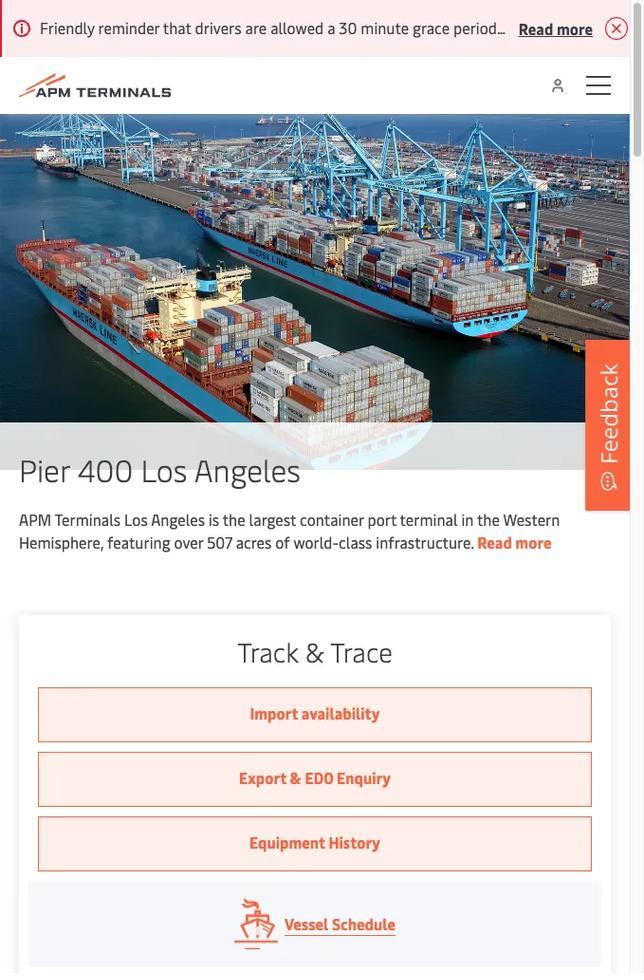 Task type: locate. For each thing, give the bounding box(es) containing it.
los inside 'apm terminals los angeles is the largest container port terminal in the western hemisphere, featuring over 507 acres of world-class infrastructure.'
[[124, 509, 148, 530]]

los for 400
[[141, 449, 188, 490]]

port
[[368, 509, 397, 530]]

angeles up over
[[151, 509, 205, 530]]

container
[[300, 509, 364, 530]]

in
[[462, 509, 474, 530]]

more down western on the bottom right of the page
[[516, 532, 552, 553]]

angeles up largest
[[194, 449, 301, 490]]

acres
[[236, 532, 272, 553]]

read more down western on the bottom right of the page
[[478, 532, 552, 553]]

more for read more link
[[516, 532, 552, 553]]

1 horizontal spatial &
[[306, 634, 325, 670]]

angeles
[[194, 449, 301, 490], [151, 509, 205, 530]]

1 vertical spatial read
[[478, 532, 513, 553]]

vessel
[[285, 913, 329, 934]]

1 horizontal spatial more
[[557, 18, 594, 38]]

0 horizontal spatial the
[[223, 509, 246, 530]]

more left close alert "image" at the right of page
[[557, 18, 594, 38]]

more
[[557, 18, 594, 38], [516, 532, 552, 553]]

los up 'featuring'
[[124, 509, 148, 530]]

& inside button
[[290, 767, 302, 788]]

los
[[141, 449, 188, 490], [124, 509, 148, 530]]

read more for read more link
[[478, 532, 552, 553]]

history
[[329, 832, 381, 853]]

largest
[[249, 509, 297, 530]]

terminal
[[400, 509, 458, 530]]

apm
[[19, 509, 51, 530]]

the
[[223, 509, 246, 530], [478, 509, 500, 530]]

read more link
[[478, 532, 552, 553]]

0 vertical spatial read
[[519, 18, 554, 38]]

& left edo
[[290, 767, 302, 788]]

1 vertical spatial los
[[124, 509, 148, 530]]

the right in
[[478, 509, 500, 530]]

& left trace
[[306, 634, 325, 670]]

the right is
[[223, 509, 246, 530]]

0 vertical spatial &
[[306, 634, 325, 670]]

2 the from the left
[[478, 509, 500, 530]]

1 horizontal spatial the
[[478, 509, 500, 530]]

los right 400
[[141, 449, 188, 490]]

equipment history button
[[38, 817, 593, 872]]

equipment history
[[250, 832, 381, 853]]

export & edo enquiry button
[[38, 752, 593, 807]]

read for read more button
[[519, 18, 554, 38]]

1 vertical spatial &
[[290, 767, 302, 788]]

read more
[[519, 18, 594, 38], [478, 532, 552, 553]]

0 horizontal spatial read
[[478, 532, 513, 553]]

trace
[[331, 634, 393, 670]]

1 vertical spatial read more
[[478, 532, 552, 553]]

feedback
[[594, 363, 625, 464]]

read
[[519, 18, 554, 38], [478, 532, 513, 553]]

1 vertical spatial angeles
[[151, 509, 205, 530]]

0 horizontal spatial more
[[516, 532, 552, 553]]

&
[[306, 634, 325, 670], [290, 767, 302, 788]]

& for trace
[[306, 634, 325, 670]]

track & trace
[[238, 634, 393, 670]]

1 vertical spatial more
[[516, 532, 552, 553]]

read down western on the bottom right of the page
[[478, 532, 513, 553]]

0 horizontal spatial &
[[290, 767, 302, 788]]

0 vertical spatial angeles
[[194, 449, 301, 490]]

pier
[[19, 449, 70, 490]]

import availability button
[[38, 688, 593, 743]]

0 vertical spatial read more
[[519, 18, 594, 38]]

read left close alert "image" at the right of page
[[519, 18, 554, 38]]

0 vertical spatial los
[[141, 449, 188, 490]]

angeles inside 'apm terminals los angeles is the largest container port terminal in the western hemisphere, featuring over 507 acres of world-class infrastructure.'
[[151, 509, 205, 530]]

schedule
[[332, 913, 396, 934]]

1 horizontal spatial read
[[519, 18, 554, 38]]

availability
[[302, 703, 380, 724]]

is
[[209, 509, 220, 530]]

0 vertical spatial more
[[557, 18, 594, 38]]

read more left close alert "image" at the right of page
[[519, 18, 594, 38]]

read for read more link
[[478, 532, 513, 553]]

western
[[504, 509, 561, 530]]

read inside button
[[519, 18, 554, 38]]

read more for read more button
[[519, 18, 594, 38]]

more inside read more button
[[557, 18, 594, 38]]

of
[[276, 532, 290, 553]]



Task type: describe. For each thing, give the bounding box(es) containing it.
& for edo
[[290, 767, 302, 788]]

hemisphere,
[[19, 532, 104, 553]]

equipment
[[250, 832, 326, 853]]

terminals
[[55, 509, 121, 530]]

export
[[239, 767, 287, 788]]

enquiry
[[337, 767, 391, 788]]

edo
[[305, 767, 334, 788]]

apm terminals los angeles is the largest container port terminal in the western hemisphere, featuring over 507 acres of world-class infrastructure.
[[19, 509, 561, 553]]

world-
[[294, 532, 339, 553]]

close alert image
[[606, 17, 628, 40]]

read more button
[[519, 16, 594, 40]]

featuring
[[107, 532, 171, 553]]

class
[[339, 532, 373, 553]]

507
[[207, 532, 233, 553]]

infrastructure.
[[376, 532, 474, 553]]

vessel schedule
[[285, 913, 396, 934]]

los angeles pier 400 image
[[0, 114, 631, 470]]

angeles for terminals
[[151, 509, 205, 530]]

1 the from the left
[[223, 509, 246, 530]]

los for terminals
[[124, 509, 148, 530]]

import availability
[[250, 703, 380, 724]]

over
[[174, 532, 204, 553]]

track
[[238, 634, 299, 670]]

vessel schedule link
[[28, 881, 602, 967]]

pier 400 los angeles
[[19, 449, 301, 490]]

more for read more button
[[557, 18, 594, 38]]

export & edo enquiry
[[239, 767, 391, 788]]

import
[[250, 703, 298, 724]]

400
[[78, 449, 133, 490]]

feedback button
[[586, 339, 634, 511]]

angeles for 400
[[194, 449, 301, 490]]



Task type: vqa. For each thing, say whether or not it's contained in the screenshot.
History
yes



